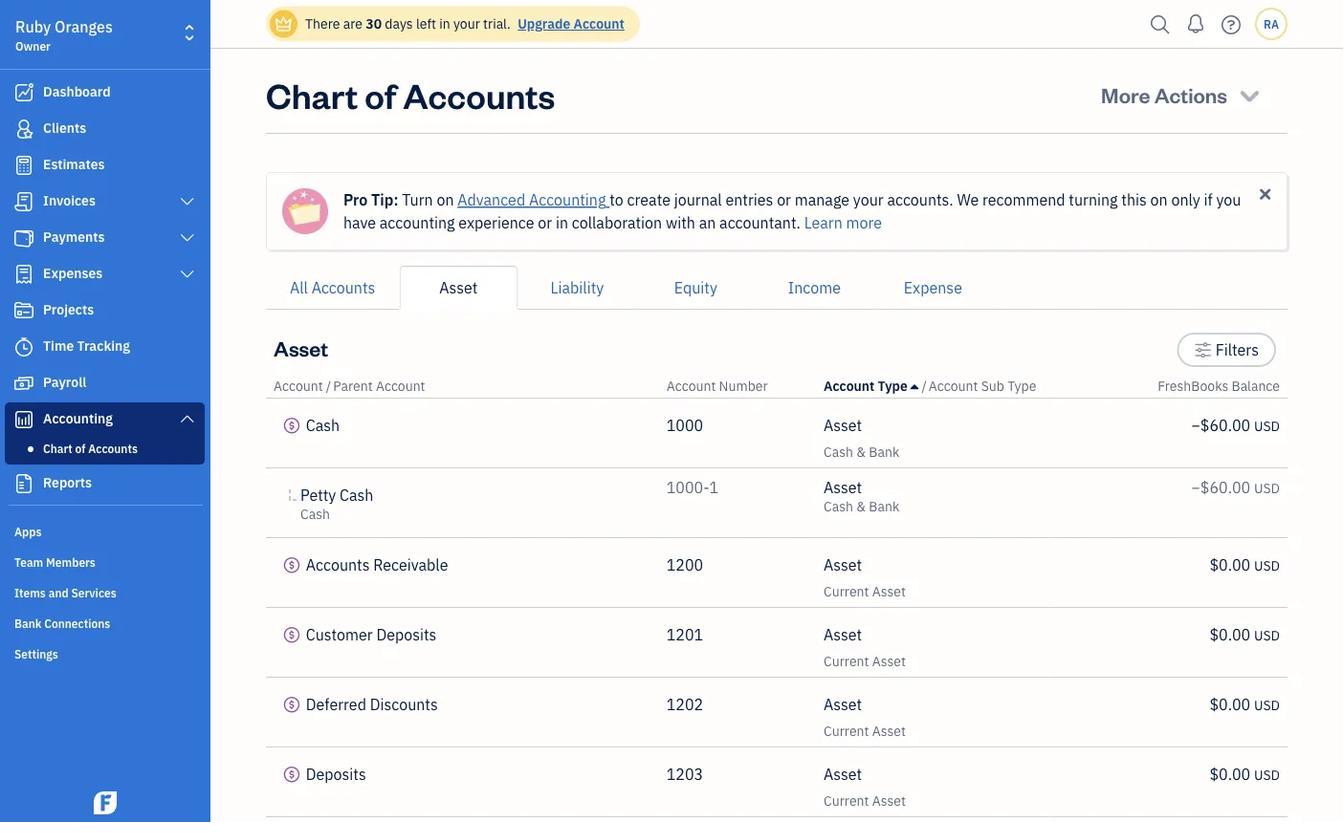 Task type: locate. For each thing, give the bounding box(es) containing it.
1 vertical spatial chart of accounts
[[43, 441, 138, 456]]

type left caretup icon on the right
[[878, 377, 908, 395]]

chevron large down image up chart of accounts link in the bottom left of the page
[[179, 411, 196, 427]]

asset current asset for 1201
[[824, 625, 906, 671]]

1 horizontal spatial your
[[853, 190, 884, 210]]

number
[[719, 377, 768, 395]]

customer deposits
[[306, 625, 437, 645]]

3 $0.00 from the top
[[1210, 695, 1251, 715]]

accounting down payroll
[[43, 410, 113, 428]]

/
[[326, 377, 331, 395], [922, 377, 927, 395]]

$0.00 for 1200
[[1210, 555, 1251, 576]]

/ right caretup icon on the right
[[922, 377, 927, 395]]

2 chevron large down image from the top
[[179, 411, 196, 427]]

4 current from the top
[[824, 793, 869, 810]]

accounting left to
[[529, 190, 606, 210]]

account up 1000
[[667, 377, 716, 395]]

0 horizontal spatial in
[[439, 15, 450, 33]]

deposits down deferred
[[306, 765, 366, 785]]

accounting
[[529, 190, 606, 210], [43, 410, 113, 428]]

accounts down petty cash cash at the left bottom of the page
[[306, 555, 370, 576]]

1 chevron large down image from the top
[[179, 194, 196, 210]]

chart down there
[[266, 72, 358, 117]]

owner
[[15, 38, 51, 54]]

0 horizontal spatial your
[[453, 15, 480, 33]]

2 chevron large down image from the top
[[179, 267, 196, 282]]

1 on from the left
[[437, 190, 454, 210]]

$0.00 usd
[[1210, 555, 1280, 576], [1210, 625, 1280, 645], [1210, 695, 1280, 715], [1210, 765, 1280, 785]]

usd
[[1254, 418, 1280, 435], [1254, 480, 1280, 498], [1254, 557, 1280, 575], [1254, 627, 1280, 645], [1254, 697, 1280, 715], [1254, 767, 1280, 785]]

chart of accounts down days
[[266, 72, 555, 117]]

notifications image
[[1181, 5, 1211, 43]]

−$60.00 usd for 1000-1
[[1191, 478, 1280, 498]]

usd for 1200
[[1254, 557, 1280, 575]]

type right sub
[[1008, 377, 1037, 395]]

1 vertical spatial −$60.00 usd
[[1191, 478, 1280, 498]]

5 usd from the top
[[1254, 697, 1280, 715]]

oranges
[[55, 17, 113, 37]]

1 current from the top
[[824, 583, 869, 601]]

asset current asset for 1200
[[824, 555, 906, 601]]

deposits right customer
[[376, 625, 437, 645]]

−$60.00 for 1000-1
[[1191, 478, 1251, 498]]

estimates
[[43, 155, 105, 173]]

or
[[777, 190, 791, 210], [538, 213, 552, 233]]

2 type from the left
[[1008, 377, 1037, 395]]

discounts
[[370, 695, 438, 715]]

$0.00
[[1210, 555, 1251, 576], [1210, 625, 1251, 645], [1210, 695, 1251, 715], [1210, 765, 1251, 785]]

2 $0.00 from the top
[[1210, 625, 1251, 645]]

bank
[[869, 443, 900, 461], [869, 498, 900, 516], [14, 616, 42, 631]]

$0.00 usd for 1203
[[1210, 765, 1280, 785]]

asset cash & bank
[[824, 416, 900, 461], [824, 478, 900, 516]]

1 horizontal spatial chart
[[266, 72, 358, 117]]

4 $0.00 usd from the top
[[1210, 765, 1280, 785]]

account for account number
[[667, 377, 716, 395]]

usd for 1000
[[1254, 418, 1280, 435]]

0 horizontal spatial on
[[437, 190, 454, 210]]

on right turn
[[437, 190, 454, 210]]

accounts down there are 30 days left in your trial. upgrade account
[[403, 72, 555, 117]]

client image
[[12, 120, 35, 139]]

0 horizontal spatial deposits
[[306, 765, 366, 785]]

1 asset current asset from the top
[[824, 555, 906, 601]]

1 vertical spatial in
[[556, 213, 568, 233]]

0 vertical spatial chevron large down image
[[179, 231, 196, 246]]

2 usd from the top
[[1254, 480, 1280, 498]]

1 vertical spatial −$60.00
[[1191, 478, 1251, 498]]

0 vertical spatial −$60.00 usd
[[1191, 416, 1280, 436]]

team members link
[[5, 547, 205, 576]]

1 chevron large down image from the top
[[179, 231, 196, 246]]

accounts down the accounting link
[[88, 441, 138, 456]]

manage
[[795, 190, 850, 210]]

account / parent account
[[274, 377, 425, 395]]

customer
[[306, 625, 373, 645]]

1 horizontal spatial in
[[556, 213, 568, 233]]

on inside the to create journal entries or manage your accounts. we recommend turning this on only if  you have accounting experience or in collaboration with an accountant.
[[1151, 190, 1168, 210]]

0 horizontal spatial of
[[75, 441, 86, 456]]

of down 30
[[365, 72, 396, 117]]

of up 'reports' in the left of the page
[[75, 441, 86, 456]]

accounts inside "button"
[[312, 278, 375, 298]]

bank for 1000-1
[[869, 498, 900, 516]]

account for account sub type
[[929, 377, 978, 395]]

2 asset current asset from the top
[[824, 625, 906, 671]]

2 & from the top
[[857, 498, 866, 516]]

chevron large down image inside expenses link
[[179, 267, 196, 282]]

turning
[[1069, 190, 1118, 210]]

1 / from the left
[[326, 377, 331, 395]]

chart of accounts
[[266, 72, 555, 117], [43, 441, 138, 456]]

1 vertical spatial of
[[75, 441, 86, 456]]

chevron large down image
[[179, 194, 196, 210], [179, 411, 196, 427]]

0 horizontal spatial type
[[878, 377, 908, 395]]

expense button
[[874, 266, 993, 310]]

1 asset cash & bank from the top
[[824, 416, 900, 461]]

create
[[627, 190, 671, 210]]

in down advanced accounting link
[[556, 213, 568, 233]]

time tracking link
[[5, 330, 205, 365]]

chart up 'reports' in the left of the page
[[43, 441, 72, 456]]

of inside main element
[[75, 441, 86, 456]]

chevron large down image
[[179, 231, 196, 246], [179, 267, 196, 282]]

−$60.00
[[1191, 416, 1251, 436], [1191, 478, 1251, 498]]

1 $0.00 usd from the top
[[1210, 555, 1280, 576]]

account left parent
[[274, 377, 323, 395]]

4 asset current asset from the top
[[824, 765, 906, 810]]

your inside the to create journal entries or manage your accounts. we recommend turning this on only if  you have accounting experience or in collaboration with an accountant.
[[853, 190, 884, 210]]

1 horizontal spatial type
[[1008, 377, 1037, 395]]

3 $0.00 usd from the top
[[1210, 695, 1280, 715]]

1 & from the top
[[857, 443, 866, 461]]

3 usd from the top
[[1254, 557, 1280, 575]]

accounting link
[[5, 403, 205, 437]]

accounting
[[380, 213, 455, 233]]

0 vertical spatial of
[[365, 72, 396, 117]]

apps
[[14, 524, 42, 540]]

expense image
[[12, 265, 35, 284]]

items
[[14, 586, 46, 601]]

items and services link
[[5, 578, 205, 607]]

accounts right all
[[312, 278, 375, 298]]

$0.00 usd for 1200
[[1210, 555, 1280, 576]]

account left caretup icon on the right
[[824, 377, 875, 395]]

more actions
[[1101, 81, 1228, 108]]

2 current from the top
[[824, 653, 869, 671]]

freshbooks
[[1158, 377, 1229, 395]]

or up the accountant.
[[777, 190, 791, 210]]

deferred
[[306, 695, 366, 715]]

account right upgrade
[[574, 15, 625, 33]]

0 horizontal spatial accounting
[[43, 410, 113, 428]]

payments
[[43, 228, 105, 246]]

members
[[46, 555, 96, 570]]

account right caretup icon on the right
[[929, 377, 978, 395]]

ruby oranges owner
[[15, 17, 113, 54]]

bank inside main element
[[14, 616, 42, 631]]

2 $0.00 usd from the top
[[1210, 625, 1280, 645]]

chart of accounts down the accounting link
[[43, 441, 138, 456]]

asset cash & bank for 1000-1
[[824, 478, 900, 516]]

invoices link
[[5, 185, 205, 219]]

chevron large down image up projects link
[[179, 267, 196, 282]]

6 usd from the top
[[1254, 767, 1280, 785]]

equity
[[674, 278, 718, 298]]

team members
[[14, 555, 96, 570]]

you
[[1216, 190, 1241, 210]]

in right left on the top of the page
[[439, 15, 450, 33]]

current for 1200
[[824, 583, 869, 601]]

0 vertical spatial −$60.00
[[1191, 416, 1251, 436]]

30
[[366, 15, 382, 33]]

1 $0.00 from the top
[[1210, 555, 1251, 576]]

parent
[[333, 377, 373, 395]]

payment image
[[12, 229, 35, 248]]

chevron large down image inside invoices link
[[179, 194, 196, 210]]

1203
[[667, 765, 703, 785]]

current
[[824, 583, 869, 601], [824, 653, 869, 671], [824, 723, 869, 741], [824, 793, 869, 810]]

asset button
[[399, 266, 518, 310]]

learn more
[[804, 213, 882, 233]]

1 vertical spatial chart
[[43, 441, 72, 456]]

2 −$60.00 from the top
[[1191, 478, 1251, 498]]

0 vertical spatial &
[[857, 443, 866, 461]]

asset
[[439, 278, 478, 298], [274, 334, 328, 362], [824, 416, 862, 436], [824, 478, 862, 498], [824, 555, 862, 576], [872, 583, 906, 601], [824, 625, 862, 645], [872, 653, 906, 671], [824, 695, 862, 715], [872, 723, 906, 741], [824, 765, 862, 785], [872, 793, 906, 810]]

dashboard link
[[5, 76, 205, 110]]

to create journal entries or manage your accounts. we recommend turning this on only if  you have accounting experience or in collaboration with an accountant.
[[343, 190, 1241, 233]]

account
[[574, 15, 625, 33], [274, 377, 323, 395], [376, 377, 425, 395], [667, 377, 716, 395], [824, 377, 875, 395], [929, 377, 978, 395]]

1 vertical spatial chevron large down image
[[179, 411, 196, 427]]

1 type from the left
[[878, 377, 908, 395]]

your left trial.
[[453, 15, 480, 33]]

2 asset cash & bank from the top
[[824, 478, 900, 516]]

0 vertical spatial or
[[777, 190, 791, 210]]

1 −$60.00 usd from the top
[[1191, 416, 1280, 436]]

0 vertical spatial accounting
[[529, 190, 606, 210]]

0 horizontal spatial chart of accounts
[[43, 441, 138, 456]]

1 horizontal spatial accounting
[[529, 190, 606, 210]]

1 horizontal spatial on
[[1151, 190, 1168, 210]]

1 vertical spatial or
[[538, 213, 552, 233]]

recommend
[[983, 190, 1065, 210]]

$0.00 for 1201
[[1210, 625, 1251, 645]]

2 vertical spatial bank
[[14, 616, 42, 631]]

ruby
[[15, 17, 51, 37]]

equity button
[[637, 266, 755, 310]]

collaboration
[[572, 213, 662, 233]]

team
[[14, 555, 43, 570]]

3 asset current asset from the top
[[824, 695, 906, 741]]

1 horizontal spatial /
[[922, 377, 927, 395]]

2 −$60.00 usd from the top
[[1191, 478, 1280, 498]]

your up more
[[853, 190, 884, 210]]

current for 1202
[[824, 723, 869, 741]]

ra
[[1264, 16, 1279, 32]]

estimate image
[[12, 156, 35, 175]]

and
[[48, 586, 69, 601]]

accountant.
[[720, 213, 801, 233]]

there are 30 days left in your trial. upgrade account
[[305, 15, 625, 33]]

items and services
[[14, 586, 116, 601]]

4 usd from the top
[[1254, 627, 1280, 645]]

advanced accounting link
[[458, 190, 610, 210]]

1 vertical spatial your
[[853, 190, 884, 210]]

1
[[709, 478, 719, 498]]

1 vertical spatial chevron large down image
[[179, 267, 196, 282]]

1 horizontal spatial chart of accounts
[[266, 72, 555, 117]]

& for 1000-1
[[857, 498, 866, 516]]

report image
[[12, 475, 35, 494]]

1 vertical spatial &
[[857, 498, 866, 516]]

income button
[[755, 266, 874, 310]]

current for 1203
[[824, 793, 869, 810]]

learn more link
[[804, 213, 882, 233]]

asset current asset
[[824, 555, 906, 601], [824, 625, 906, 671], [824, 695, 906, 741], [824, 765, 906, 810]]

3 current from the top
[[824, 723, 869, 741]]

1 vertical spatial bank
[[869, 498, 900, 516]]

1 −$60.00 from the top
[[1191, 416, 1251, 436]]

or down advanced accounting link
[[538, 213, 552, 233]]

0 vertical spatial deposits
[[376, 625, 437, 645]]

chevron large down image for invoices
[[179, 194, 196, 210]]

/ left parent
[[326, 377, 331, 395]]

0 horizontal spatial /
[[326, 377, 331, 395]]

on
[[437, 190, 454, 210], [1151, 190, 1168, 210]]

1 horizontal spatial or
[[777, 190, 791, 210]]

$0.00 for 1203
[[1210, 765, 1251, 785]]

bank for 1000
[[869, 443, 900, 461]]

2 on from the left
[[1151, 190, 1168, 210]]

1 usd from the top
[[1254, 418, 1280, 435]]

0 vertical spatial your
[[453, 15, 480, 33]]

chart
[[266, 72, 358, 117], [43, 441, 72, 456]]

chart inside main element
[[43, 441, 72, 456]]

0 vertical spatial asset cash & bank
[[824, 416, 900, 461]]

deferred discounts
[[306, 695, 438, 715]]

chevron large down image up payments link
[[179, 194, 196, 210]]

services
[[71, 586, 116, 601]]

chevron large down image down invoices link
[[179, 231, 196, 246]]

sub
[[981, 377, 1004, 395]]

usd for 1202
[[1254, 697, 1280, 715]]

0 vertical spatial chevron large down image
[[179, 194, 196, 210]]

in
[[439, 15, 450, 33], [556, 213, 568, 233]]

1 horizontal spatial of
[[365, 72, 396, 117]]

−$60.00 usd for 1000
[[1191, 416, 1280, 436]]

1 vertical spatial asset cash & bank
[[824, 478, 900, 516]]

0 vertical spatial bank
[[869, 443, 900, 461]]

on right 'this'
[[1151, 190, 1168, 210]]

0 horizontal spatial chart
[[43, 441, 72, 456]]

1 vertical spatial deposits
[[306, 765, 366, 785]]

4 $0.00 from the top
[[1210, 765, 1251, 785]]

1 vertical spatial accounting
[[43, 410, 113, 428]]

to
[[610, 190, 624, 210]]

& for 1000
[[857, 443, 866, 461]]

$0.00 usd for 1201
[[1210, 625, 1280, 645]]

1000
[[667, 416, 703, 436]]



Task type: describe. For each thing, give the bounding box(es) containing it.
pro tip: turn on advanced accounting
[[343, 190, 606, 210]]

balance
[[1232, 377, 1280, 395]]

0 horizontal spatial or
[[538, 213, 552, 233]]

time
[[43, 337, 74, 355]]

receivable
[[373, 555, 448, 576]]

filters button
[[1177, 333, 1276, 367]]

close image
[[1257, 186, 1274, 203]]

only
[[1172, 190, 1200, 210]]

payments link
[[5, 221, 205, 255]]

turn
[[402, 190, 433, 210]]

accounts receivable
[[306, 555, 448, 576]]

$0.00 for 1202
[[1210, 695, 1251, 715]]

ra button
[[1255, 8, 1288, 40]]

search image
[[1145, 10, 1176, 39]]

chevron large down image for accounting
[[179, 411, 196, 427]]

bank connections link
[[5, 609, 205, 637]]

clients
[[43, 119, 86, 137]]

money image
[[12, 374, 35, 393]]

invoices
[[43, 192, 96, 210]]

actions
[[1155, 81, 1228, 108]]

accounting inside main element
[[43, 410, 113, 428]]

with
[[666, 213, 696, 233]]

invoice image
[[12, 192, 35, 211]]

liability
[[551, 278, 604, 298]]

asset inside button
[[439, 278, 478, 298]]

petty
[[300, 486, 336, 506]]

accounts inside main element
[[88, 441, 138, 456]]

asset cash & bank for 1000
[[824, 416, 900, 461]]

journal
[[674, 190, 722, 210]]

0 vertical spatial chart of accounts
[[266, 72, 555, 117]]

payroll link
[[5, 366, 205, 401]]

projects
[[43, 301, 94, 319]]

caretup image
[[911, 379, 919, 394]]

apps link
[[5, 517, 205, 545]]

0 vertical spatial in
[[439, 15, 450, 33]]

2 / from the left
[[922, 377, 927, 395]]

account for account / parent account
[[274, 377, 323, 395]]

chevron large down image for expenses
[[179, 267, 196, 282]]

usd for 1201
[[1254, 627, 1280, 645]]

days
[[385, 15, 413, 33]]

account sub type
[[929, 377, 1037, 395]]

are
[[343, 15, 363, 33]]

an
[[699, 213, 716, 233]]

1202
[[667, 695, 703, 715]]

1000-
[[667, 478, 710, 498]]

more actions button
[[1084, 72, 1280, 118]]

time tracking
[[43, 337, 130, 355]]

liability button
[[518, 266, 637, 310]]

tracking
[[77, 337, 130, 355]]

0 vertical spatial chart
[[266, 72, 358, 117]]

usd for 1203
[[1254, 767, 1280, 785]]

if
[[1204, 190, 1213, 210]]

$0.00 usd for 1202
[[1210, 695, 1280, 715]]

freshbooks image
[[90, 792, 121, 815]]

crown image
[[274, 14, 294, 34]]

left
[[416, 15, 436, 33]]

project image
[[12, 301, 35, 321]]

estimates link
[[5, 148, 205, 183]]

accounts.
[[887, 190, 954, 210]]

chevrondown image
[[1237, 81, 1263, 108]]

payroll
[[43, 374, 86, 391]]

settings link
[[5, 639, 205, 668]]

account number
[[667, 377, 768, 395]]

1 horizontal spatial deposits
[[376, 625, 437, 645]]

more
[[846, 213, 882, 233]]

account for account type
[[824, 377, 875, 395]]

usd for 1000-1
[[1254, 480, 1280, 498]]

in inside the to create journal entries or manage your accounts. we recommend turning this on only if  you have accounting experience or in collaboration with an accountant.
[[556, 213, 568, 233]]

dashboard
[[43, 83, 111, 100]]

asset current asset for 1203
[[824, 765, 906, 810]]

expense
[[904, 278, 962, 298]]

all accounts
[[290, 278, 375, 298]]

account right parent
[[376, 377, 425, 395]]

your for accounts.
[[853, 190, 884, 210]]

1000-1
[[667, 478, 719, 498]]

entries
[[726, 190, 773, 210]]

all accounts button
[[266, 266, 399, 310]]

petty cash cash
[[300, 486, 374, 523]]

we
[[957, 190, 979, 210]]

chevron large down image for payments
[[179, 231, 196, 246]]

this
[[1122, 190, 1147, 210]]

trial.
[[483, 15, 511, 33]]

reports link
[[5, 467, 205, 501]]

upgrade account link
[[514, 15, 625, 33]]

filters
[[1216, 340, 1259, 360]]

1201
[[667, 625, 703, 645]]

go to help image
[[1216, 10, 1247, 39]]

current for 1201
[[824, 653, 869, 671]]

account type button
[[824, 377, 919, 395]]

chart of accounts inside main element
[[43, 441, 138, 456]]

dashboard image
[[12, 83, 35, 102]]

upgrade
[[518, 15, 570, 33]]

experience
[[459, 213, 534, 233]]

timer image
[[12, 338, 35, 357]]

−$60.00 for 1000
[[1191, 416, 1251, 436]]

your for trial.
[[453, 15, 480, 33]]

chart image
[[12, 410, 35, 430]]

learn
[[804, 213, 843, 233]]

settings image
[[1195, 339, 1212, 362]]

expenses link
[[5, 257, 205, 292]]

advanced
[[458, 190, 525, 210]]

asset current asset for 1202
[[824, 695, 906, 741]]

expenses
[[43, 265, 103, 282]]

main element
[[0, 0, 258, 823]]

settings
[[14, 647, 58, 662]]

chart of accounts link
[[9, 437, 201, 460]]

freshbooks balance
[[1158, 377, 1280, 395]]

clients link
[[5, 112, 205, 146]]



Task type: vqa. For each thing, say whether or not it's contained in the screenshot.


